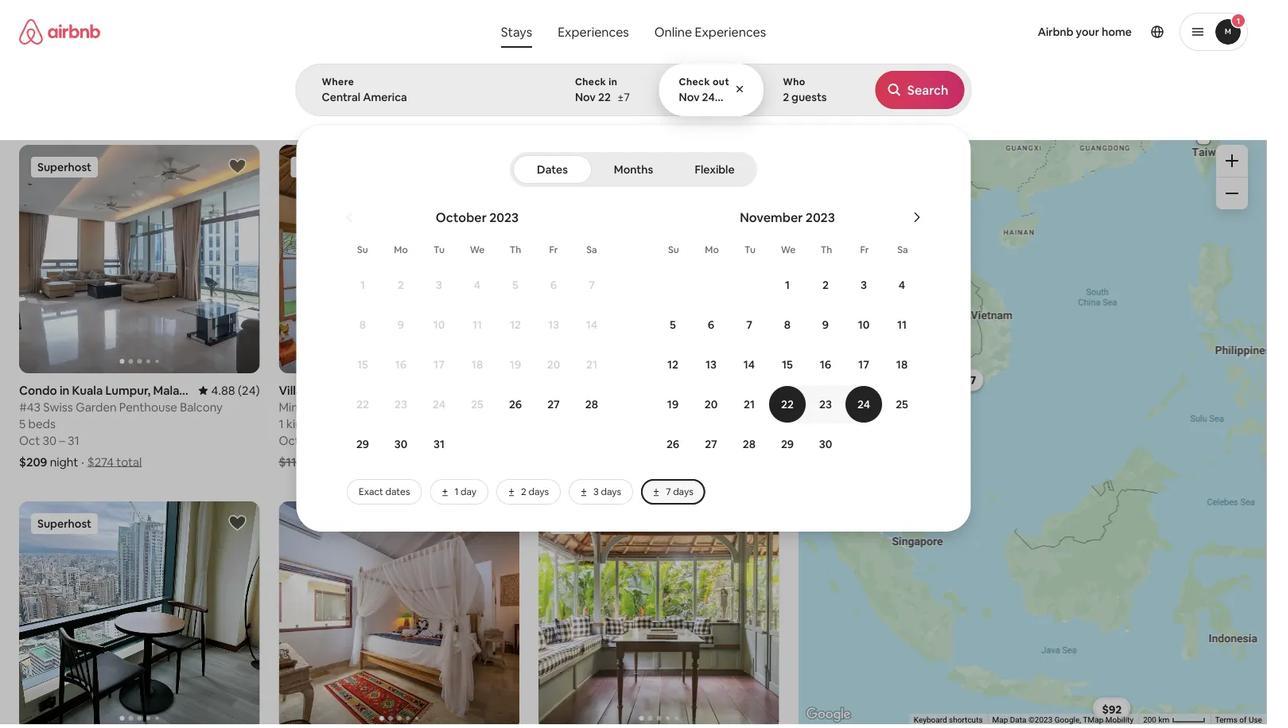 Task type: describe. For each thing, give the bounding box(es) containing it.
2 horizontal spatial 24
[[858, 397, 871, 411]]

check for 24
[[679, 76, 711, 88]]

0 vertical spatial 13 button
[[535, 306, 573, 344]]

(124)
[[751, 383, 780, 398]]

0 horizontal spatial treehouse
[[539, 383, 598, 398]]

0 vertical spatial 7 button
[[573, 266, 611, 304]]

– inside 1 king bed oct 28 – 30 $114
[[319, 433, 325, 448]]

1 vertical spatial 21 button
[[731, 385, 769, 423]]

$115
[[1102, 702, 1124, 716]]

airbnb
[[1038, 25, 1074, 39]]

2 18 button from the left
[[883, 345, 922, 384]]

cabins
[[587, 102, 618, 114]]

1 horizontal spatial 3
[[594, 485, 599, 498]]

27 for the topmost 27 button
[[548, 397, 560, 411]]

4.91 out of 5 average rating,  23 reviews image
[[458, 26, 520, 41]]

out
[[713, 76, 730, 88]]

1 9 button from the left
[[382, 306, 420, 344]]

10 for 2nd 10 button from the right
[[434, 318, 445, 332]]

indonesia for villa in ubud, indonesia ubud tropical paradise - villa bambu blue
[[94, 26, 148, 41]]

1 inside dropdown button
[[1237, 16, 1241, 26]]

google,
[[1055, 715, 1082, 725]]

$42 button
[[1096, 697, 1130, 720]]

2 25 button from the left
[[883, 385, 922, 423]]

nov for nov 24
[[679, 90, 700, 104]]

0 vertical spatial 20
[[547, 357, 561, 372]]

camping
[[276, 102, 317, 114]]

1 vertical spatial 6 button
[[692, 306, 731, 344]]

(24)
[[238, 383, 260, 398]]

in for treehouse in ubud, indonesia the rice joglo eco-stay - treehouse
[[601, 383, 610, 398]]

4.88 (24)
[[211, 383, 260, 398]]

11 for first 11 button from the left
[[473, 318, 482, 332]]

5 for left 5 button
[[513, 278, 519, 292]]

where
[[322, 76, 354, 88]]

november 2023
[[740, 209, 835, 225]]

$76 total button
[[339, 97, 388, 113]]

october 2023
[[436, 209, 519, 225]]

0 horizontal spatial 5 button
[[497, 266, 535, 304]]

18 for second 18 button from left
[[897, 357, 908, 372]]

1 horizontal spatial 14 button
[[731, 345, 769, 384]]

shortcuts
[[950, 715, 983, 725]]

stays tab panel
[[296, 64, 1268, 532]]

2 10 button from the left
[[845, 306, 883, 344]]

1 horizontal spatial 13 button
[[692, 345, 731, 384]]

2 mo from the left
[[705, 244, 719, 256]]

eco-
[[621, 399, 646, 415]]

(59)
[[498, 383, 520, 398]]

31 inside 2 queen beds oct 31 – nov 1 $57 night · $76 total
[[302, 76, 314, 91]]

2 tu from the left
[[745, 244, 756, 256]]

4.87
[[724, 383, 748, 398]]

exact
[[359, 485, 384, 498]]

months
[[614, 162, 654, 177]]

– inside #43 swiss garden penthouse balcony 5 beds oct 30 – 31 $209 night · $274 total
[[59, 433, 65, 448]]

1 king bed oct 28 – 30 $114
[[279, 416, 341, 470]]

rice
[[562, 399, 586, 415]]

7 days
[[666, 485, 694, 498]]

1 su from the left
[[357, 244, 368, 256]]

villa in ampang, malaysia
[[539, 26, 679, 41]]

2 th from the left
[[821, 244, 833, 256]]

200
[[1144, 715, 1157, 725]]

airbnb your home link
[[1029, 15, 1142, 49]]

5 inside #43 swiss garden penthouse balcony 5 beds oct 30 – 31 $209 night · $274 total
[[19, 416, 26, 432]]

0 vertical spatial 27 button
[[535, 385, 573, 423]]

2023 for november 2023
[[806, 209, 835, 225]]

1 sa from the left
[[587, 244, 598, 256]]

3 button for november 2023
[[845, 266, 883, 304]]

check out nov 24 ±7
[[679, 76, 734, 104]]

2 17 button from the left
[[845, 345, 883, 384]]

days for 3 days
[[601, 485, 622, 498]]

tiny
[[791, 102, 809, 114]]

2 8 button from the left
[[769, 306, 807, 344]]

1 horizontal spatial 21
[[744, 397, 755, 411]]

2 vertical spatial 7
[[666, 485, 671, 498]]

2 9 button from the left
[[807, 306, 845, 344]]

7 for bottommost 7 button
[[747, 318, 753, 332]]

$4,699
[[844, 321, 880, 335]]

0 horizontal spatial 13
[[548, 318, 559, 332]]

1 vertical spatial 19
[[668, 397, 679, 411]]

200 km button
[[1139, 714, 1211, 725]]

2 11 button from the left
[[883, 306, 922, 344]]

stays
[[501, 23, 533, 40]]

1 25 button from the left
[[458, 385, 497, 423]]

map data ©2023 google, tmap mobility
[[993, 715, 1134, 725]]

3 for october 2023
[[436, 278, 442, 292]]

airbnb your home
[[1038, 25, 1133, 39]]

3 days
[[594, 485, 622, 498]]

beds inside 2 queen beds oct 31 – nov 1 $57 night · $76 total
[[326, 59, 353, 75]]

8 for 1st 8 'button'
[[360, 318, 366, 332]]

google map
showing 23 stays. region
[[799, 126, 1268, 725]]

guests
[[792, 90, 827, 104]]

$274 total button
[[87, 454, 142, 470]]

(23)
[[498, 26, 520, 41]]

garden
[[76, 399, 117, 415]]

16 for second 16 button
[[820, 357, 832, 372]]

(4)
[[765, 26, 780, 41]]

· inside 14 beds oct 28 – 29 $414 night · $519 total
[[629, 97, 632, 113]]

villa for villa in ubud, indonesia ubud tropical paradise - villa bambu blue
[[19, 26, 43, 41]]

add to wishlist: villa in ubud, indonesia image
[[488, 514, 507, 533]]

oct inside 2 queen beds oct 31 – nov 1 $57 night · $76 total
[[279, 76, 300, 91]]

night inside 2 queen beds oct 31 – nov 1 $57 night · $76 total
[[302, 97, 330, 113]]

1 23 button from the left
[[382, 385, 420, 423]]

days for 7 days
[[673, 485, 694, 498]]

1 inside 1 king bed oct 28 – 30 $114
[[279, 416, 284, 432]]

2 30 button from the left
[[807, 425, 845, 463]]

bambu
[[179, 42, 217, 58]]

exact dates
[[359, 485, 410, 498]]

what can we help you find? tab list
[[489, 16, 642, 48]]

8 for 1st 8 'button' from the right
[[785, 318, 791, 332]]

who 2 guests
[[783, 76, 827, 104]]

28 down "4.87 (124)"
[[743, 437, 756, 451]]

private rooms
[[344, 102, 406, 114]]

total inside 2 queen beds oct 31 – nov 1 $57 night · $76 total
[[362, 97, 388, 113]]

- inside villa in ubud, indonesia ubud tropical paradise - villa bambu blue
[[147, 42, 151, 58]]

30 inside 1 king bed oct 28 – 30 $114
[[327, 433, 341, 448]]

0 horizontal spatial 29
[[356, 437, 369, 451]]

stays button
[[489, 16, 545, 48]]

bed
[[312, 416, 334, 432]]

online experiences
[[655, 23, 767, 40]]

#43
[[19, 399, 41, 415]]

$519 total button
[[635, 97, 689, 113]]

1 16 button from the left
[[382, 345, 420, 384]]

4.88 out of 5 average rating,  24 reviews image
[[199, 383, 260, 398]]

indonesia for villa in ubud, indonesia
[[354, 383, 408, 398]]

$91
[[1104, 701, 1122, 716]]

night inside 14 beds oct 28 – 29 $414 night · $519 total
[[597, 97, 626, 113]]

16 for second 16 button from right
[[395, 357, 407, 372]]

luxe
[[662, 102, 683, 114]]

0 vertical spatial 6 button
[[535, 266, 573, 304]]

profile element
[[814, 0, 1249, 64]]

22 for 1st 22 button from the right
[[782, 397, 794, 411]]

days for 2 days
[[529, 485, 549, 498]]

0 vertical spatial 12 button
[[497, 306, 535, 344]]

5.0 (4)
[[745, 26, 780, 41]]

nov for nov 22
[[575, 90, 596, 104]]

2 queen beds oct 31 – nov 1 $57 night · $76 total
[[279, 59, 388, 113]]

$127
[[1101, 701, 1125, 716]]

Where field
[[322, 90, 530, 104]]

0 vertical spatial 28 button
[[573, 385, 611, 423]]

in for check in nov 22 ±7
[[609, 76, 618, 88]]

25 for first 25 button
[[471, 397, 484, 411]]

stay
[[646, 399, 670, 415]]

$92 button
[[1096, 699, 1130, 721]]

5 for 5 button to the right
[[670, 318, 676, 332]]

add to wishlist: place to stay in west district, taiwan image
[[228, 514, 247, 533]]

queen
[[288, 59, 323, 75]]

4 button for november 2023
[[883, 266, 922, 304]]

0 vertical spatial 21
[[587, 357, 598, 372]]

terms of use
[[1216, 715, 1263, 725]]

1 horizontal spatial 20 button
[[692, 385, 731, 423]]

$57 inside 2 queen beds oct 31 – nov 1 $57 night · $76 total
[[279, 97, 299, 113]]

night inside #43 swiss garden penthouse balcony 5 beds oct 30 – 31 $209 night · $274 total
[[50, 454, 78, 470]]

#43 swiss garden penthouse balcony 5 beds oct 30 – 31 $209 night · $274 total
[[19, 399, 223, 470]]

terms
[[1216, 715, 1238, 725]]

10 for 2nd 10 button from the left
[[859, 318, 870, 332]]

25 for 2nd 25 button from left
[[896, 397, 909, 411]]

flexible
[[695, 162, 735, 177]]

google image
[[803, 704, 855, 725]]

use
[[1250, 715, 1263, 725]]

$76
[[339, 97, 360, 113]]

4.83 out of 5 average rating,  59 reviews image
[[458, 383, 520, 398]]

1 mo from the left
[[394, 244, 408, 256]]

5.0
[[745, 26, 762, 41]]

1 10 button from the left
[[420, 306, 458, 344]]

- inside treehouse in ubud, indonesia the rice joglo eco-stay - treehouse
[[673, 399, 677, 415]]

1 17 from the left
[[434, 357, 445, 372]]

dates
[[537, 162, 568, 177]]

villa in ubud, indonesia ubud tropical paradise - villa bambu blue
[[19, 26, 243, 58]]

$25
[[958, 373, 977, 387]]

tmap
[[1084, 715, 1104, 725]]

2023 for october 2023
[[490, 209, 519, 225]]

7 for 7 button to the top
[[589, 278, 595, 292]]

nov inside 2 queen beds oct 31 – nov 1 $57 night · $76 total
[[325, 76, 347, 91]]

1 th from the left
[[510, 244, 522, 256]]

0 horizontal spatial 20 button
[[535, 345, 573, 384]]

dates button
[[513, 155, 592, 184]]

beds inside 14 beds oct 28 – 29 $414 night · $519 total
[[553, 59, 581, 75]]

0 horizontal spatial 19 button
[[497, 345, 535, 384]]

2 inside 2 queen beds oct 31 – nov 1 $57 night · $76 total
[[279, 59, 286, 75]]

15 for first 15 button from left
[[357, 357, 368, 372]]

ubud, for villa in ubud, indonesia
[[317, 383, 351, 398]]

$414
[[569, 97, 595, 113]]

map
[[993, 715, 1009, 725]]

31 inside 31 "button"
[[434, 437, 445, 451]]

$96
[[1103, 701, 1123, 716]]

beds inside #43 swiss garden penthouse balcony 5 beds oct 30 – 31 $209 night · $274 total
[[28, 416, 56, 432]]

in for villa in ampang, malaysia
[[565, 26, 575, 41]]

months button
[[595, 155, 673, 184]]

$4,699 button
[[837, 317, 887, 339]]

1 horizontal spatial 28 button
[[731, 425, 769, 463]]

1 day
[[455, 485, 477, 498]]

1 30 button from the left
[[382, 425, 420, 463]]

parks
[[984, 102, 1009, 114]]

1 fr from the left
[[550, 244, 558, 256]]

km
[[1159, 715, 1170, 725]]

who
[[783, 76, 806, 88]]

2 horizontal spatial 29
[[781, 437, 794, 451]]

1 vertical spatial 12 button
[[654, 345, 692, 384]]

2 days
[[521, 485, 549, 498]]

1 11 button from the left
[[458, 306, 497, 344]]

0 vertical spatial 6
[[551, 278, 557, 292]]

5.0 out of 5 average rating,  4 reviews image
[[733, 26, 780, 41]]

$209
[[19, 454, 47, 470]]

1 horizontal spatial 26
[[667, 437, 680, 451]]



Task type: vqa. For each thing, say whether or not it's contained in the screenshot.


Task type: locate. For each thing, give the bounding box(es) containing it.
– up $414 at the left of page
[[579, 76, 585, 91]]

1 2 button from the left
[[382, 266, 420, 304]]

3 down the october
[[436, 278, 442, 292]]

in left ampang,
[[565, 26, 575, 41]]

1 inside 2 queen beds oct 31 – nov 1 $57 night · $76 total
[[350, 76, 355, 91]]

1 25 from the left
[[471, 397, 484, 411]]

villa left bambu
[[154, 42, 176, 58]]

group
[[0, 64, 1009, 126], [19, 145, 260, 373], [279, 145, 520, 373], [539, 145, 780, 373], [19, 502, 260, 725], [279, 502, 520, 725], [539, 502, 780, 725]]

1 vertical spatial 20
[[705, 397, 718, 411]]

1 horizontal spatial 9 button
[[807, 306, 845, 344]]

18 button left "(59)"
[[458, 345, 497, 384]]

5
[[513, 278, 519, 292], [670, 318, 676, 332], [19, 416, 26, 432]]

26 down 'stay'
[[667, 437, 680, 451]]

home
[[1103, 25, 1133, 39]]

2 inside who 2 guests
[[783, 90, 790, 104]]

1 horizontal spatial total
[[362, 97, 388, 113]]

23
[[395, 397, 407, 411], [820, 397, 832, 411]]

1 horizontal spatial 22
[[598, 90, 611, 104]]

$519
[[635, 97, 660, 113]]

check inside check in nov 22 ±7
[[575, 76, 607, 88]]

group containing national parks
[[0, 64, 1009, 126]]

8 left $4,699 button
[[785, 318, 791, 332]]

villa up king
[[279, 383, 303, 398]]

2 horizontal spatial 7
[[747, 318, 753, 332]]

1 horizontal spatial indonesia
[[354, 383, 408, 398]]

2 23 button from the left
[[807, 385, 845, 423]]

villa for villa in ampang, malaysia
[[539, 26, 562, 41]]

0 horizontal spatial 15 button
[[344, 345, 382, 384]]

0 horizontal spatial 27 button
[[535, 385, 573, 423]]

beds down #43
[[28, 416, 56, 432]]

27 for bottommost 27 button
[[705, 437, 718, 451]]

29 button down (124)
[[769, 425, 807, 463]]

ubud, up tropical
[[58, 26, 91, 41]]

check in nov 22 ±7
[[575, 76, 630, 104]]

3 button
[[420, 266, 458, 304], [845, 266, 883, 304]]

keyboard shortcuts
[[914, 715, 983, 725]]

1 22 button from the left
[[344, 385, 382, 423]]

days left the 3 days
[[529, 485, 549, 498]]

tiny homes
[[791, 102, 842, 114]]

3 for november 2023
[[861, 278, 867, 292]]

1 horizontal spatial 16
[[820, 357, 832, 372]]

0 horizontal spatial ·
[[81, 454, 84, 470]]

11 button up 4.83
[[458, 306, 497, 344]]

1 we from the left
[[470, 244, 485, 256]]

2 ±7 from the left
[[722, 90, 734, 104]]

8 button
[[344, 306, 382, 344], [769, 306, 807, 344]]

0 horizontal spatial 24
[[433, 397, 446, 411]]

4 button down the october 2023
[[458, 266, 497, 304]]

1 16 from the left
[[395, 357, 407, 372]]

27 button right "(59)"
[[535, 385, 573, 423]]

tu down the october
[[434, 244, 445, 256]]

2 horizontal spatial 22
[[782, 397, 794, 411]]

0 vertical spatial 14
[[539, 59, 551, 75]]

in inside check in nov 22 ±7
[[609, 76, 618, 88]]

0 horizontal spatial beds
[[28, 416, 56, 432]]

15 for 2nd 15 button from left
[[782, 357, 793, 372]]

0 horizontal spatial mo
[[394, 244, 408, 256]]

none search field containing stays
[[296, 0, 1268, 532]]

– down bed
[[319, 433, 325, 448]]

1 check from the left
[[575, 76, 607, 88]]

14 for rightmost 14 button
[[744, 357, 755, 372]]

balcony
[[180, 399, 223, 415]]

1 23 from the left
[[395, 397, 407, 411]]

1 vertical spatial treehouse
[[680, 399, 737, 415]]

29 button right bed
[[344, 425, 382, 463]]

add to wishlist: treehouse in ubud, indonesia image
[[748, 157, 767, 176]]

indonesia inside villa in ubud, indonesia ubud tropical paradise - villa bambu blue
[[94, 26, 148, 41]]

$42
[[1103, 701, 1123, 716]]

keyboard
[[914, 715, 948, 725]]

– down queen
[[317, 76, 323, 91]]

28 button down "4.87 (124)"
[[731, 425, 769, 463]]

19 button right eco- at bottom
[[654, 385, 692, 423]]

1 vertical spatial 7 button
[[731, 306, 769, 344]]

2 24 button from the left
[[845, 385, 883, 423]]

night right $209
[[50, 454, 78, 470]]

$92
[[1103, 703, 1123, 717]]

4
[[474, 278, 481, 292], [899, 278, 906, 292]]

mo
[[394, 244, 408, 256], [705, 244, 719, 256]]

12 up 'stay'
[[668, 357, 679, 372]]

1 horizontal spatial treehouse
[[680, 399, 737, 415]]

15 button
[[344, 345, 382, 384], [769, 345, 807, 384]]

2 17 from the left
[[859, 357, 870, 372]]

1 button for october
[[344, 266, 382, 304]]

th down 'november 2023'
[[821, 244, 833, 256]]

19 right eco- at bottom
[[668, 397, 679, 411]]

11 for 1st 11 button from right
[[898, 318, 907, 332]]

4 button for october 2023
[[458, 266, 497, 304]]

nov left $519
[[575, 90, 596, 104]]

1 horizontal spatial 25 button
[[883, 385, 922, 423]]

experiences
[[558, 23, 629, 40], [695, 23, 767, 40]]

days left 7 days
[[601, 485, 622, 498]]

– inside 14 beds oct 28 – 29 $414 night · $519 total
[[579, 76, 585, 91]]

22 inside check in nov 22 ±7
[[598, 90, 611, 104]]

24 up 31 "button" on the bottom left of page
[[433, 397, 446, 411]]

villa
[[19, 26, 43, 41], [539, 26, 562, 41], [154, 42, 176, 58], [279, 383, 303, 398]]

24 button up 31 "button" on the bottom left of page
[[420, 385, 458, 423]]

4 for november 2023
[[899, 278, 906, 292]]

penthouse
[[119, 399, 177, 415]]

1 horizontal spatial 7
[[666, 485, 671, 498]]

0 horizontal spatial 23
[[395, 397, 407, 411]]

tab list
[[513, 152, 755, 187]]

1 horizontal spatial 21 button
[[731, 385, 769, 423]]

– inside 2 queen beds oct 31 – nov 1 $57 night · $76 total
[[317, 76, 323, 91]]

2 22 button from the left
[[769, 385, 807, 423]]

1 horizontal spatial sa
[[898, 244, 909, 256]]

12 button up 'stay'
[[654, 345, 692, 384]]

12 for topmost '12' button
[[510, 318, 521, 332]]

1 horizontal spatial -
[[673, 399, 677, 415]]

1 vertical spatial 6
[[708, 318, 715, 332]]

tropical
[[52, 42, 95, 58]]

2 4 from the left
[[899, 278, 906, 292]]

0 horizontal spatial 12 button
[[497, 306, 535, 344]]

keyboard shortcuts button
[[914, 714, 983, 725]]

2 8 from the left
[[785, 318, 791, 332]]

20 button up the
[[535, 345, 573, 384]]

19 up "(59)"
[[510, 357, 521, 372]]

1 horizontal spatial 4 button
[[883, 266, 922, 304]]

night down where
[[302, 97, 330, 113]]

1 experiences from the left
[[558, 23, 629, 40]]

12 button up "(59)"
[[497, 306, 535, 344]]

nov inside check in nov 22 ±7
[[575, 90, 596, 104]]

night
[[302, 97, 330, 113], [597, 97, 626, 113], [50, 454, 78, 470]]

8 button up (124)
[[769, 306, 807, 344]]

31 button
[[420, 425, 458, 463]]

fr
[[550, 244, 558, 256], [861, 244, 869, 256]]

4 for october 2023
[[474, 278, 481, 292]]

1 4 button from the left
[[458, 266, 497, 304]]

0 horizontal spatial 15
[[357, 357, 368, 372]]

2 button for october 2023
[[382, 266, 420, 304]]

18 button down $4,699 button
[[883, 345, 922, 384]]

22
[[598, 90, 611, 104], [357, 397, 369, 411], [782, 397, 794, 411]]

1 horizontal spatial 17
[[859, 357, 870, 372]]

ubud, for villa in ubud, indonesia ubud tropical paradise - villa bambu blue
[[58, 26, 91, 41]]

28 up $414 at the left of page
[[562, 76, 576, 91]]

1 vertical spatial 27 button
[[692, 425, 731, 463]]

27 button up 7 days
[[692, 425, 731, 463]]

2 23 from the left
[[820, 397, 832, 411]]

in up cabins
[[609, 76, 618, 88]]

0 horizontal spatial 2 button
[[382, 266, 420, 304]]

tab list containing dates
[[513, 152, 755, 187]]

1 horizontal spatial 8
[[785, 318, 791, 332]]

1 2023 from the left
[[490, 209, 519, 225]]

national
[[944, 102, 982, 114]]

1 button
[[1180, 13, 1249, 51]]

$127 button
[[1094, 697, 1132, 720]]

2 horizontal spatial 3
[[861, 278, 867, 292]]

2 we from the left
[[781, 244, 796, 256]]

- right 'stay'
[[673, 399, 677, 415]]

rooms
[[378, 102, 406, 114]]

tab list inside stays tab panel
[[513, 152, 755, 187]]

24
[[702, 90, 715, 104], [433, 397, 446, 411], [858, 397, 871, 411]]

your
[[1077, 25, 1100, 39]]

±7 down out in the top of the page
[[722, 90, 734, 104]]

calendar application
[[315, 192, 1268, 505]]

1 horizontal spatial $57
[[958, 373, 977, 387]]

18 left $57 button
[[897, 357, 908, 372]]

12 up "(59)"
[[510, 318, 521, 332]]

2 2023 from the left
[[806, 209, 835, 225]]

4.83
[[471, 383, 495, 398]]

2 16 button from the left
[[807, 345, 845, 384]]

31 inside #43 swiss garden penthouse balcony 5 beds oct 30 – 31 $209 night · $274 total
[[68, 433, 79, 448]]

malaysia
[[631, 26, 679, 41]]

- right the paradise
[[147, 42, 151, 58]]

None search field
[[296, 0, 1268, 532]]

nov right $519
[[679, 90, 700, 104]]

16
[[395, 357, 407, 372], [820, 357, 832, 372]]

night right $414 at the left of page
[[597, 97, 626, 113]]

2 4 button from the left
[[883, 266, 922, 304]]

2 9 from the left
[[823, 318, 829, 332]]

$96 button
[[1096, 697, 1130, 720]]

1 horizontal spatial 11
[[898, 318, 907, 332]]

in up joglo in the bottom left of the page
[[601, 383, 610, 398]]

1 vertical spatial 21
[[744, 397, 755, 411]]

ubud,
[[58, 26, 91, 41], [317, 383, 351, 398], [613, 383, 647, 398]]

1 24 button from the left
[[420, 385, 458, 423]]

1 29 button from the left
[[344, 425, 382, 463]]

23 button up 31 "button" on the bottom left of page
[[382, 385, 420, 423]]

12 button
[[497, 306, 535, 344], [654, 345, 692, 384]]

0 horizontal spatial 4 button
[[458, 266, 497, 304]]

27
[[548, 397, 560, 411], [705, 437, 718, 451]]

28 button left eco- at bottom
[[573, 385, 611, 423]]

1 horizontal spatial nov
[[575, 90, 596, 104]]

0 vertical spatial 7
[[589, 278, 595, 292]]

indonesia inside treehouse in ubud, indonesia the rice joglo eco-stay - treehouse
[[649, 383, 703, 398]]

1 vertical spatial 13 button
[[692, 345, 731, 384]]

treehouse up rice
[[539, 383, 598, 398]]

19 button
[[497, 345, 535, 384], [654, 385, 692, 423]]

· inside #43 swiss garden penthouse balcony 5 beds oct 30 – 31 $209 night · $274 total
[[81, 454, 84, 470]]

ubud, inside treehouse in ubud, indonesia the rice joglo eco-stay - treehouse
[[613, 383, 647, 398]]

in up king
[[305, 383, 315, 398]]

13 button
[[535, 306, 573, 344], [692, 345, 731, 384]]

add to wishlist: hotel room in ubud, indonesia image
[[748, 514, 767, 533]]

ubud
[[19, 42, 49, 58]]

200 km
[[1144, 715, 1172, 725]]

flexible button
[[676, 155, 755, 184]]

12 for the bottommost '12' button
[[668, 357, 679, 372]]

1 vertical spatial $57
[[958, 373, 977, 387]]

total inside 14 beds oct 28 – 29 $414 night · $519 total
[[663, 97, 689, 113]]

1 1 button from the left
[[344, 266, 382, 304]]

th down the october 2023
[[510, 244, 522, 256]]

zoom in image
[[1226, 154, 1239, 167]]

day
[[461, 485, 477, 498]]

1 horizontal spatial 14
[[586, 318, 598, 332]]

paradise
[[98, 42, 144, 58]]

2 25 from the left
[[896, 397, 909, 411]]

5 button
[[497, 266, 535, 304], [654, 306, 692, 344]]

30 button
[[382, 425, 420, 463], [807, 425, 845, 463]]

27 left rice
[[548, 397, 560, 411]]

©2023
[[1029, 715, 1053, 725]]

0 horizontal spatial 21
[[587, 357, 598, 372]]

1 vertical spatial -
[[673, 399, 677, 415]]

treehouse down 4.87
[[680, 399, 737, 415]]

2 fr from the left
[[861, 244, 869, 256]]

27 down the 4.87 out of 5 average rating,  124 reviews image
[[705, 437, 718, 451]]

0 horizontal spatial ±7
[[618, 90, 630, 104]]

0 horizontal spatial 19
[[510, 357, 521, 372]]

1 horizontal spatial night
[[302, 97, 330, 113]]

7
[[589, 278, 595, 292], [747, 318, 753, 332], [666, 485, 671, 498]]

villa up ubud
[[19, 26, 43, 41]]

3 days from the left
[[673, 485, 694, 498]]

oct inside 1 king bed oct 28 – 30 $114
[[279, 433, 300, 448]]

1 horizontal spatial th
[[821, 244, 833, 256]]

±7 left $519
[[618, 90, 630, 104]]

2 15 from the left
[[782, 357, 793, 372]]

10
[[434, 318, 445, 332], [859, 318, 870, 332]]

1 18 button from the left
[[458, 345, 497, 384]]

nov inside check out nov 24 ±7
[[679, 90, 700, 104]]

th
[[510, 244, 522, 256], [821, 244, 833, 256]]

9 for second 9 button from right
[[398, 318, 404, 332]]

2 days from the left
[[601, 485, 622, 498]]

2 2 button from the left
[[807, 266, 845, 304]]

4.88
[[211, 383, 235, 398]]

villa for villa in ubud, indonesia
[[279, 383, 303, 398]]

20
[[547, 357, 561, 372], [705, 397, 718, 411]]

2 15 button from the left
[[769, 345, 807, 384]]

1 horizontal spatial 18
[[897, 357, 908, 372]]

dates
[[386, 485, 410, 498]]

total right $76
[[362, 97, 388, 113]]

1 10 from the left
[[434, 318, 445, 332]]

19 button right 4.83
[[497, 345, 535, 384]]

1 15 button from the left
[[344, 345, 382, 384]]

3 button for october 2023
[[420, 266, 458, 304]]

1 horizontal spatial 5 button
[[654, 306, 692, 344]]

oct down king
[[279, 433, 300, 448]]

1 3 button from the left
[[420, 266, 458, 304]]

±7 inside check out nov 24 ±7
[[722, 90, 734, 104]]

0 horizontal spatial 11
[[473, 318, 482, 332]]

1
[[1237, 16, 1241, 26], [350, 76, 355, 91], [361, 278, 365, 292], [786, 278, 790, 292], [279, 416, 284, 432], [455, 485, 459, 498]]

0 horizontal spatial 2023
[[490, 209, 519, 225]]

1 horizontal spatial ±7
[[722, 90, 734, 104]]

28 right rice
[[586, 397, 599, 411]]

1 days from the left
[[529, 485, 549, 498]]

$114
[[279, 454, 303, 470]]

we down 'november 2023'
[[781, 244, 796, 256]]

$57 inside button
[[958, 373, 977, 387]]

days right the 3 days
[[673, 485, 694, 498]]

0 vertical spatial 19
[[510, 357, 521, 372]]

24 down $4,699 button
[[858, 397, 871, 411]]

2 vertical spatial 5
[[19, 416, 26, 432]]

0 vertical spatial 14 button
[[573, 306, 611, 344]]

26 left the
[[509, 397, 522, 411]]

1 11 from the left
[[473, 318, 482, 332]]

farms
[[729, 102, 756, 114]]

· left $519
[[629, 97, 632, 113]]

2 button for november 2023
[[807, 266, 845, 304]]

in for villa in ubud, indonesia
[[305, 383, 315, 398]]

26 button down 'stay'
[[654, 425, 692, 463]]

2 sa from the left
[[898, 244, 909, 256]]

1 horizontal spatial days
[[601, 485, 622, 498]]

22 button right bed
[[344, 385, 382, 423]]

2023 right the october
[[490, 209, 519, 225]]

mobility
[[1106, 715, 1134, 725]]

±7 inside check in nov 22 ±7
[[618, 90, 630, 104]]

1 horizontal spatial 17 button
[[845, 345, 883, 384]]

1 tu from the left
[[434, 244, 445, 256]]

0 horizontal spatial 5
[[19, 416, 26, 432]]

3 up $4,699 button
[[861, 278, 867, 292]]

oct down queen
[[279, 76, 300, 91]]

total inside #43 swiss garden penthouse balcony 5 beds oct 30 – 31 $209 night · $274 total
[[116, 454, 142, 470]]

8 button up "villa in ubud, indonesia"
[[344, 306, 382, 344]]

21
[[587, 357, 598, 372], [744, 397, 755, 411]]

4.87 out of 5 average rating,  124 reviews image
[[711, 383, 780, 398]]

check up $414 at the left of page
[[575, 76, 607, 88]]

0 horizontal spatial 26
[[509, 397, 522, 411]]

experiences inside "button"
[[558, 23, 629, 40]]

king
[[287, 416, 310, 432]]

4.83 (59)
[[471, 383, 520, 398]]

18 up 4.83
[[472, 357, 483, 372]]

25 button left "(59)"
[[458, 385, 497, 423]]

1 horizontal spatial ·
[[333, 97, 336, 113]]

total
[[362, 97, 388, 113], [663, 97, 689, 113], [116, 454, 142, 470]]

indonesia for treehouse in ubud, indonesia the rice joglo eco-stay - treehouse
[[649, 383, 703, 398]]

9 button
[[382, 306, 420, 344], [807, 306, 845, 344]]

check left out in the top of the page
[[679, 76, 711, 88]]

2 29 button from the left
[[769, 425, 807, 463]]

±7 for nov 24
[[722, 90, 734, 104]]

14 inside 14 beds oct 28 – 29 $414 night · $519 total
[[539, 59, 551, 75]]

in for villa in ubud, indonesia ubud tropical paradise - villa bambu blue
[[45, 26, 55, 41]]

oct up $209
[[19, 433, 40, 448]]

2 1 button from the left
[[769, 266, 807, 304]]

treehouses
[[867, 102, 919, 114]]

1 horizontal spatial 11 button
[[883, 306, 922, 344]]

30
[[43, 433, 57, 448], [327, 433, 341, 448], [395, 437, 408, 451], [820, 437, 833, 451]]

the
[[539, 399, 560, 415]]

1 vertical spatial 12
[[668, 357, 679, 372]]

1 8 button from the left
[[344, 306, 382, 344]]

online
[[655, 23, 692, 40]]

24 down out in the top of the page
[[702, 90, 715, 104]]

1 8 from the left
[[360, 318, 366, 332]]

beds down what can we help you find? tab list
[[553, 59, 581, 75]]

add to wishlist: condo in kuala lumpur, malaysia image
[[228, 157, 247, 176]]

2 horizontal spatial beds
[[553, 59, 581, 75]]

2 11 from the left
[[898, 318, 907, 332]]

30 inside #43 swiss garden penthouse balcony 5 beds oct 30 – 31 $209 night · $274 total
[[43, 433, 57, 448]]

ubud, for treehouse in ubud, indonesia the rice joglo eco-stay - treehouse
[[613, 383, 647, 398]]

· left $76
[[333, 97, 336, 113]]

$115 button
[[1094, 698, 1131, 720]]

1 ±7 from the left
[[618, 90, 630, 104]]

0 vertical spatial 26 button
[[497, 385, 535, 423]]

0 horizontal spatial 31
[[68, 433, 79, 448]]

0 horizontal spatial 16
[[395, 357, 407, 372]]

9 for first 9 button from the right
[[823, 318, 829, 332]]

0 vertical spatial 5 button
[[497, 266, 535, 304]]

days
[[529, 485, 549, 498], [601, 485, 622, 498], [673, 485, 694, 498]]

check inside check out nov 24 ±7
[[679, 76, 711, 88]]

in inside treehouse in ubud, indonesia the rice joglo eco-stay - treehouse
[[601, 383, 610, 398]]

14 for 14 button to the top
[[586, 318, 598, 332]]

1 9 from the left
[[398, 318, 404, 332]]

2 horizontal spatial night
[[597, 97, 626, 113]]

2 18 from the left
[[897, 357, 908, 372]]

28 inside 14 beds oct 28 – 29 $414 night · $519 total
[[562, 76, 576, 91]]

11 button right $4,699
[[883, 306, 922, 344]]

total right $274
[[116, 454, 142, 470]]

2 3 button from the left
[[845, 266, 883, 304]]

oct inside #43 swiss garden penthouse balcony 5 beds oct 30 – 31 $209 night · $274 total
[[19, 433, 40, 448]]

oct left check in nov 22 ±7
[[539, 76, 560, 91]]

1 horizontal spatial 6
[[708, 318, 715, 332]]

1 15 from the left
[[357, 357, 368, 372]]

1 horizontal spatial 25
[[896, 397, 909, 411]]

1 horizontal spatial 13
[[706, 357, 717, 372]]

0 horizontal spatial 22 button
[[344, 385, 382, 423]]

24 button down $4,699 button
[[845, 385, 883, 423]]

±7 for nov 22
[[618, 90, 630, 104]]

28 down king
[[302, 433, 316, 448]]

0 horizontal spatial 10
[[434, 318, 445, 332]]

12
[[510, 318, 521, 332], [668, 357, 679, 372]]

2 16 from the left
[[820, 357, 832, 372]]

24 inside check out nov 24 ±7
[[702, 90, 715, 104]]

3 button down the october
[[420, 266, 458, 304]]

villa in ubud, indonesia
[[279, 383, 408, 398]]

13
[[548, 318, 559, 332], [706, 357, 717, 372]]

20 left 4.87
[[705, 397, 718, 411]]

1 horizontal spatial 27
[[705, 437, 718, 451]]

1 18 from the left
[[472, 357, 483, 372]]

1 horizontal spatial 19 button
[[654, 385, 692, 423]]

29 inside 14 beds oct 28 – 29 $414 night · $519 total
[[587, 76, 601, 91]]

0 horizontal spatial $57
[[279, 97, 299, 113]]

online experiences link
[[642, 16, 779, 48]]

-
[[147, 42, 151, 58], [673, 399, 677, 415]]

we down the october 2023
[[470, 244, 485, 256]]

26
[[509, 397, 522, 411], [667, 437, 680, 451]]

zoom out image
[[1226, 187, 1239, 200]]

nov up $76
[[325, 76, 347, 91]]

2 su from the left
[[669, 244, 680, 256]]

1 horizontal spatial 12
[[668, 357, 679, 372]]

2 10 from the left
[[859, 318, 870, 332]]

oct inside 14 beds oct 28 – 29 $414 night · $519 total
[[539, 76, 560, 91]]

beds up where
[[326, 59, 353, 75]]

– down the swiss on the left of page
[[59, 433, 65, 448]]

3 right 2 days
[[594, 485, 599, 498]]

1 vertical spatial 26 button
[[654, 425, 692, 463]]

ubud, inside villa in ubud, indonesia ubud tropical paradise - villa bambu blue
[[58, 26, 91, 41]]

in inside villa in ubud, indonesia ubud tropical paradise - villa bambu blue
[[45, 26, 55, 41]]

0 horizontal spatial check
[[575, 76, 607, 88]]

1 horizontal spatial tu
[[745, 244, 756, 256]]

20 button right 'stay'
[[692, 385, 731, 423]]

1 17 button from the left
[[420, 345, 458, 384]]

1 4 from the left
[[474, 278, 481, 292]]

1 horizontal spatial 1 button
[[769, 266, 807, 304]]

indonesia
[[94, 26, 148, 41], [354, 383, 408, 398], [649, 383, 703, 398]]

2 horizontal spatial nov
[[679, 90, 700, 104]]

0 horizontal spatial 24 button
[[420, 385, 458, 423]]

ampang,
[[577, 26, 629, 41]]

23 button right (124)
[[807, 385, 845, 423]]

2023
[[490, 209, 519, 225], [806, 209, 835, 225]]

2 check from the left
[[679, 76, 711, 88]]

18 for 1st 18 button from left
[[472, 357, 483, 372]]

0 horizontal spatial 8 button
[[344, 306, 382, 344]]

0 vertical spatial 21 button
[[573, 345, 611, 384]]

check for 22
[[575, 76, 607, 88]]

11 up 4.83
[[473, 318, 482, 332]]

1 vertical spatial 5
[[670, 318, 676, 332]]

in up ubud
[[45, 26, 55, 41]]

28 inside 1 king bed oct 28 – 30 $114
[[302, 433, 316, 448]]

22 for first 22 button
[[357, 397, 369, 411]]

· inside 2 queen beds oct 31 – nov 1 $57 night · $76 total
[[333, 97, 336, 113]]

29 button
[[344, 425, 382, 463], [769, 425, 807, 463]]

· left $274
[[81, 454, 84, 470]]

25 button left $57 button
[[883, 385, 922, 423]]

$91 button
[[1097, 697, 1129, 720]]

1 vertical spatial 20 button
[[692, 385, 731, 423]]

0 horizontal spatial experiences
[[558, 23, 629, 40]]

1 button for november
[[769, 266, 807, 304]]

2 experiences from the left
[[695, 23, 767, 40]]

villa right stays on the top left of the page
[[539, 26, 562, 41]]

1 horizontal spatial 29
[[587, 76, 601, 91]]



